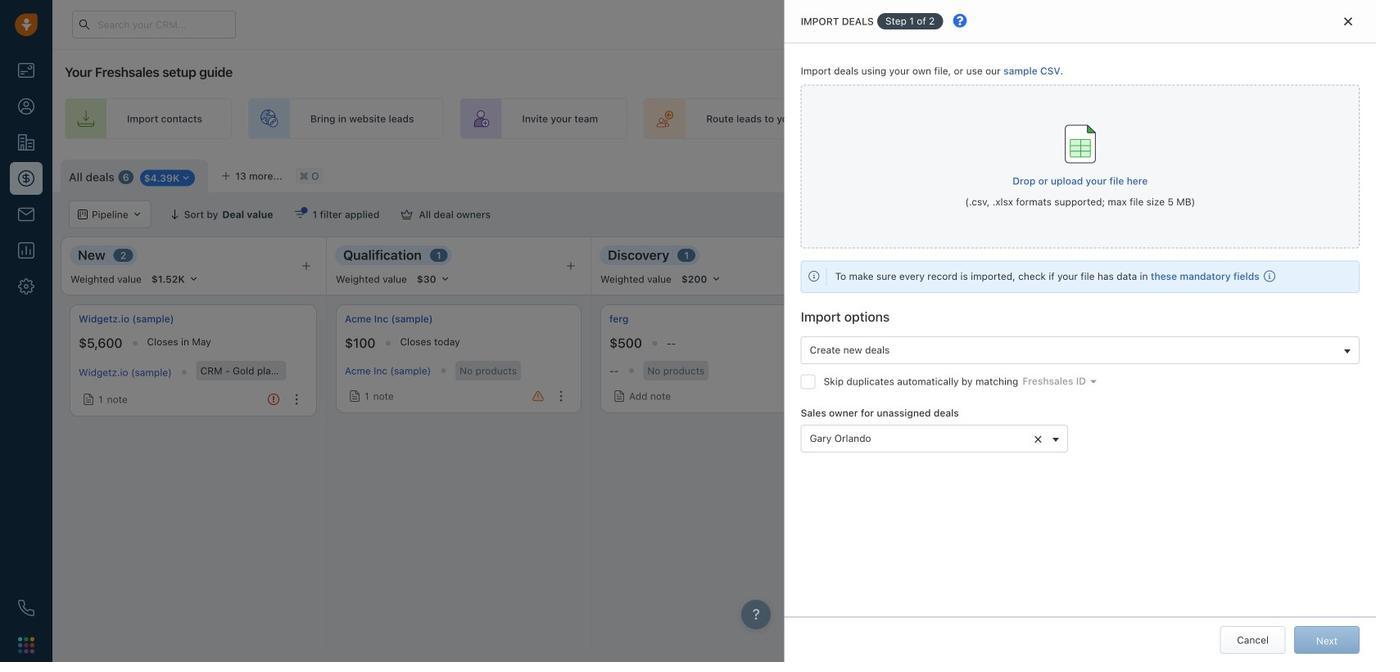 Task type: describe. For each thing, give the bounding box(es) containing it.
freshworks switcher image
[[18, 638, 34, 654]]

1 container_wx8msf4aqz5i3rn1 image from the left
[[349, 391, 361, 402]]

close image
[[1345, 17, 1353, 26]]

phone image
[[18, 601, 34, 617]]

Search your CRM... text field
[[72, 11, 236, 39]]



Task type: locate. For each thing, give the bounding box(es) containing it.
phone element
[[10, 592, 43, 625]]

Search field
[[1288, 201, 1370, 229]]

container_wx8msf4aqz5i3rn1 image
[[1099, 168, 1111, 179], [295, 209, 306, 220], [401, 209, 413, 220], [83, 394, 94, 406]]

container_wx8msf4aqz5i3rn1 image
[[349, 391, 361, 402], [614, 391, 625, 402]]

2 container_wx8msf4aqz5i3rn1 image from the left
[[614, 391, 625, 402]]

1 horizontal spatial container_wx8msf4aqz5i3rn1 image
[[614, 391, 625, 402]]

0 horizontal spatial container_wx8msf4aqz5i3rn1 image
[[349, 391, 361, 402]]

dialog
[[785, 0, 1377, 663]]



